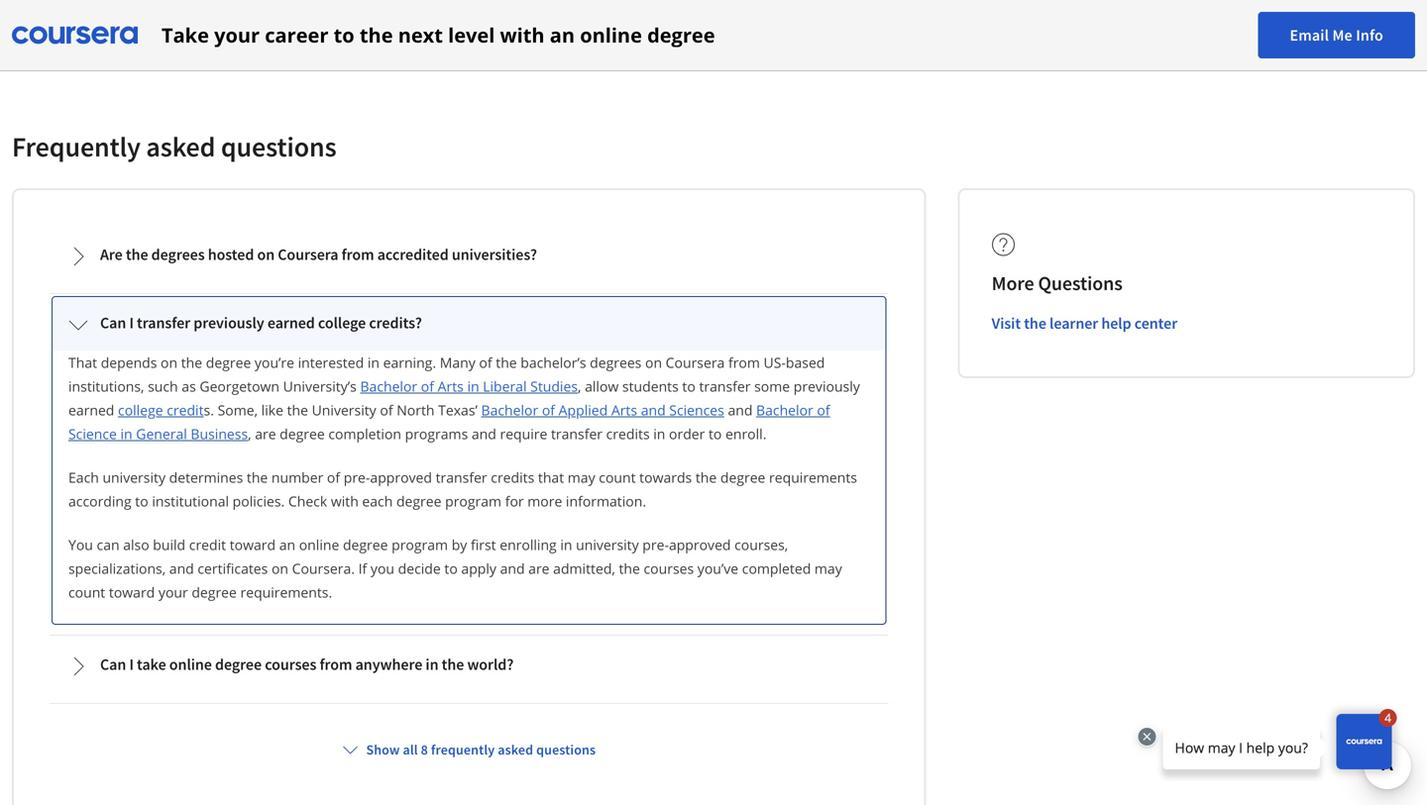 Task type: describe. For each thing, give the bounding box(es) containing it.
the inside you can also build credit toward an online degree program by first enrolling in university pre-approved courses, specializations, and certificates on coursera. if you decide to apply and are admitted, the courses you've completed may count toward your degree requirements.
[[619, 560, 640, 578]]

questions
[[1038, 271, 1123, 296]]

earned inside dropdown button
[[267, 313, 315, 333]]

universities?
[[452, 245, 537, 265]]

many
[[440, 353, 476, 372]]

hosted
[[208, 245, 254, 265]]

0 horizontal spatial are
[[255, 425, 276, 444]]

level
[[448, 21, 495, 49]]

and down students
[[641, 401, 666, 420]]

completed
[[742, 560, 811, 578]]

0 horizontal spatial arts
[[438, 377, 464, 396]]

are the degrees hosted on coursera from accredited universities? button
[[53, 229, 886, 283]]

bachelor for studies
[[360, 377, 417, 396]]

bachelor of arts in liberal studies
[[360, 377, 578, 396]]

from for can i take online degree courses from anywhere in the world?
[[320, 655, 352, 675]]

general
[[136, 425, 187, 444]]

can i transfer previously earned college credits?
[[100, 313, 422, 333]]

according
[[68, 492, 132, 511]]

each
[[362, 492, 393, 511]]

determines
[[169, 468, 243, 487]]

program inside each university determines the number of pre-approved transfer credits that may count towards the degree requirements according to institutional policies. check with each degree program for more information.
[[445, 492, 502, 511]]

as
[[182, 377, 196, 396]]

you
[[371, 560, 395, 578]]

like
[[261, 401, 283, 420]]

center
[[1135, 314, 1178, 334]]

such
[[148, 377, 178, 396]]

show
[[366, 742, 400, 759]]

world?
[[467, 655, 514, 675]]

that
[[538, 468, 564, 487]]

transfer down applied
[[551, 425, 603, 444]]

each university determines the number of pre-approved transfer credits that may count towards the degree requirements according to institutional policies. check with each degree program for more information.
[[68, 468, 857, 511]]

bachelor of applied arts and sciences link
[[481, 401, 724, 420]]

bachelor for business
[[756, 401, 814, 420]]

based
[[786, 353, 825, 372]]

0 vertical spatial your
[[214, 21, 260, 49]]

anywhere
[[355, 655, 423, 675]]

more
[[528, 492, 562, 511]]

applied
[[559, 401, 608, 420]]

in inside dropdown button
[[426, 655, 439, 675]]

college inside dropdown button
[[318, 313, 366, 333]]

georgetown
[[200, 377, 280, 396]]

in up texas'
[[467, 377, 479, 396]]

the right the are
[[126, 245, 148, 265]]

frequently
[[12, 129, 141, 164]]

0 vertical spatial credit
[[167, 401, 204, 420]]

0 vertical spatial with
[[500, 21, 545, 49]]

the up as
[[181, 353, 202, 372]]

studies
[[530, 377, 578, 396]]

more questions
[[992, 271, 1123, 296]]

business
[[191, 425, 248, 444]]

first
[[471, 536, 496, 555]]

to right career
[[334, 21, 355, 49]]

s.
[[204, 401, 214, 420]]

courses inside you can also build credit toward an online degree program by first enrolling in university pre-approved courses, specializations, and certificates on coursera. if you decide to apply and are admitted, the courses you've completed may count toward your degree requirements.
[[644, 560, 694, 578]]

sciences
[[669, 401, 724, 420]]

institutional
[[152, 492, 229, 511]]

if
[[358, 560, 367, 578]]

build
[[153, 536, 186, 555]]

from for are the degrees hosted on coursera from accredited universities?
[[342, 245, 374, 265]]

to inside each university determines the number of pre-approved transfer credits that may count towards the degree requirements according to institutional policies. check with each degree program for more information.
[[135, 492, 148, 511]]

university's
[[283, 377, 357, 396]]

degree inside dropdown button
[[215, 655, 262, 675]]

previously inside , allow students to transfer some previously earned
[[794, 377, 860, 396]]

you
[[68, 536, 93, 555]]

science
[[68, 425, 117, 444]]

institutions,
[[68, 377, 144, 396]]

are
[[100, 245, 123, 265]]

check
[[288, 492, 327, 511]]

interested
[[298, 353, 364, 372]]

requirements
[[769, 468, 857, 487]]

policies.
[[233, 492, 285, 511]]

info
[[1356, 25, 1384, 45]]

enroll.
[[726, 425, 767, 444]]

frequently asked questions
[[12, 129, 337, 164]]

coursera inside dropdown button
[[278, 245, 339, 265]]

courses,
[[735, 536, 788, 555]]

, for are
[[248, 425, 251, 444]]

0 vertical spatial asked
[[146, 129, 215, 164]]

that
[[68, 353, 97, 372]]

certificates
[[198, 560, 268, 578]]

next
[[398, 21, 443, 49]]

college credit link
[[118, 401, 204, 420]]

liberal
[[483, 377, 527, 396]]

the up liberal
[[496, 353, 517, 372]]

in inside 'bachelor of science in general business'
[[120, 425, 132, 444]]

coursera image
[[12, 19, 138, 51]]

with inside each university determines the number of pre-approved transfer credits that may count towards the degree requirements according to institutional policies. check with each degree program for more information.
[[331, 492, 359, 511]]

visit the learner help center
[[992, 314, 1178, 334]]

bachelor of arts in liberal studies link
[[360, 377, 578, 396]]

of inside each university determines the number of pre-approved transfer credits that may count towards the degree requirements according to institutional policies. check with each degree program for more information.
[[327, 468, 340, 487]]

of left north
[[380, 401, 393, 420]]

on up such
[[161, 353, 178, 372]]

show all 8 frequently asked questions
[[366, 742, 596, 759]]

me
[[1333, 25, 1353, 45]]

0 vertical spatial credits
[[606, 425, 650, 444]]

university inside you can also build credit toward an online degree program by first enrolling in university pre-approved courses, specializations, and certificates on coursera. if you decide to apply and are admitted, the courses you've completed may count toward your degree requirements.
[[576, 536, 639, 555]]

in inside you can also build credit toward an online degree program by first enrolling in university pre-approved courses, specializations, and certificates on coursera. if you decide to apply and are admitted, the courses you've completed may count toward your degree requirements.
[[560, 536, 572, 555]]

north
[[397, 401, 435, 420]]

credits inside each university determines the number of pre-approved transfer credits that may count towards the degree requirements according to institutional policies. check with each degree program for more information.
[[491, 468, 535, 487]]

all
[[403, 742, 418, 759]]

some
[[755, 377, 790, 396]]

1 horizontal spatial bachelor
[[481, 401, 539, 420]]

apply
[[461, 560, 497, 578]]

you're
[[255, 353, 294, 372]]

transfer inside dropdown button
[[137, 313, 190, 333]]

i for take
[[129, 655, 134, 675]]

email
[[1290, 25, 1329, 45]]

1 vertical spatial arts
[[611, 401, 637, 420]]

students
[[622, 377, 679, 396]]

number
[[272, 468, 323, 487]]

your inside you can also build credit toward an online degree program by first enrolling in university pre-approved courses, specializations, and certificates on coursera. if you decide to apply and are admitted, the courses you've completed may count toward your degree requirements.
[[159, 583, 188, 602]]

show all 8 frequently asked questions button
[[335, 733, 604, 768]]

the right towards
[[696, 468, 717, 487]]

earning.
[[383, 353, 436, 372]]

email me info button
[[1258, 12, 1416, 58]]

and down build
[[169, 560, 194, 578]]

you've
[[698, 560, 739, 578]]

learner
[[1050, 314, 1099, 334]]

count inside you can also build credit toward an online degree program by first enrolling in university pre-approved courses, specializations, and certificates on coursera. if you decide to apply and are admitted, the courses you've completed may count toward your degree requirements.
[[68, 583, 105, 602]]

us-
[[764, 353, 786, 372]]

can
[[97, 536, 120, 555]]

on inside dropdown button
[[257, 245, 275, 265]]

allow
[[585, 377, 619, 396]]

take
[[137, 655, 166, 675]]

0 vertical spatial online
[[580, 21, 642, 49]]

that depends on the degree you're interested in earning. many of the bachelor's degrees on coursera from us-based institutions, such as georgetown university's
[[68, 353, 825, 396]]

questions inside dropdown button
[[536, 742, 596, 759]]

, are degree completion programs and require transfer credits in order to enroll.
[[248, 425, 767, 444]]

more
[[992, 271, 1034, 296]]

1 vertical spatial toward
[[109, 583, 155, 602]]



Task type: locate. For each thing, give the bounding box(es) containing it.
0 horizontal spatial toward
[[109, 583, 155, 602]]

, down some,
[[248, 425, 251, 444]]

in left order
[[654, 425, 666, 444]]

coursera up sciences
[[666, 353, 725, 372]]

university inside each university determines the number of pre-approved transfer credits that may count towards the degree requirements according to institutional policies. check with each degree program for more information.
[[103, 468, 166, 487]]

count
[[599, 468, 636, 487], [68, 583, 105, 602]]

0 horizontal spatial credits
[[491, 468, 535, 487]]

are the degrees hosted on coursera from accredited universities?
[[100, 245, 537, 265]]

can up depends
[[100, 313, 126, 333]]

from left the us-
[[729, 353, 760, 372]]

coursera right hosted
[[278, 245, 339, 265]]

credit up certificates
[[189, 536, 226, 555]]

, inside , allow students to transfer some previously earned
[[578, 377, 581, 396]]

accredited
[[377, 245, 449, 265]]

may inside each university determines the number of pre-approved transfer credits that may count towards the degree requirements according to institutional policies. check with each degree program for more information.
[[568, 468, 595, 487]]

1 vertical spatial courses
[[265, 655, 317, 675]]

1 vertical spatial your
[[159, 583, 188, 602]]

courses down requirements.
[[265, 655, 317, 675]]

arts down "many"
[[438, 377, 464, 396]]

0 vertical spatial ,
[[578, 377, 581, 396]]

bachelor down earning.
[[360, 377, 417, 396]]

0 vertical spatial college
[[318, 313, 366, 333]]

approved up you've
[[669, 536, 731, 555]]

1 horizontal spatial pre-
[[643, 536, 669, 555]]

1 vertical spatial can
[[100, 655, 126, 675]]

the right visit
[[1024, 314, 1047, 334]]

0 horizontal spatial approved
[[370, 468, 432, 487]]

count down 'specializations,'
[[68, 583, 105, 602]]

1 vertical spatial coursera
[[666, 353, 725, 372]]

credits up the for
[[491, 468, 535, 487]]

earned inside , allow students to transfer some previously earned
[[68, 401, 114, 420]]

earned up science
[[68, 401, 114, 420]]

credit inside you can also build credit toward an online degree program by first enrolling in university pre-approved courses, specializations, and certificates on coursera. if you decide to apply and are admitted, the courses you've completed may count toward your degree requirements.
[[189, 536, 226, 555]]

bachelor of science in general business
[[68, 401, 830, 444]]

0 horizontal spatial questions
[[221, 129, 337, 164]]

of down based
[[817, 401, 830, 420]]

can i take online degree courses from anywhere in the world?
[[100, 655, 514, 675]]

may right that
[[568, 468, 595, 487]]

of right "many"
[[479, 353, 492, 372]]

i
[[129, 313, 134, 333], [129, 655, 134, 675]]

degrees
[[151, 245, 205, 265], [590, 353, 642, 372]]

0 vertical spatial an
[[550, 21, 575, 49]]

1 vertical spatial university
[[576, 536, 639, 555]]

an right level
[[550, 21, 575, 49]]

and down enrolling
[[500, 560, 525, 578]]

an up coursera.
[[279, 536, 296, 555]]

1 vertical spatial college
[[118, 401, 163, 420]]

you can also build credit toward an online degree program by first enrolling in university pre-approved courses, specializations, and certificates on coursera. if you decide to apply and are admitted, the courses you've completed may count toward your degree requirements.
[[68, 536, 842, 602]]

1 horizontal spatial arts
[[611, 401, 637, 420]]

previously up you're on the top left
[[194, 313, 264, 333]]

can for can i transfer previously earned college credits?
[[100, 313, 126, 333]]

email me info
[[1290, 25, 1384, 45]]

on right hosted
[[257, 245, 275, 265]]

coursera inside that depends on the degree you're interested in earning. many of the bachelor's degrees on coursera from us-based institutions, such as georgetown university's
[[666, 353, 725, 372]]

1 horizontal spatial college
[[318, 313, 366, 333]]

degree
[[647, 21, 715, 49], [206, 353, 251, 372], [280, 425, 325, 444], [721, 468, 766, 487], [396, 492, 442, 511], [343, 536, 388, 555], [192, 583, 237, 602], [215, 655, 262, 675]]

1 horizontal spatial online
[[299, 536, 339, 555]]

enrolling
[[500, 536, 557, 555]]

transfer inside , allow students to transfer some previously earned
[[699, 377, 751, 396]]

can for can i take online degree courses from anywhere in the world?
[[100, 655, 126, 675]]

take
[[162, 21, 209, 49]]

are down enrolling
[[529, 560, 550, 578]]

in inside that depends on the degree you're interested in earning. many of the bachelor's degrees on coursera from us-based institutions, such as georgetown university's
[[368, 353, 380, 372]]

arts
[[438, 377, 464, 396], [611, 401, 637, 420]]

bachelor
[[360, 377, 417, 396], [481, 401, 539, 420], [756, 401, 814, 420]]

, left allow
[[578, 377, 581, 396]]

approved inside each university determines the number of pre-approved transfer credits that may count towards the degree requirements according to institutional policies. check with each degree program for more information.
[[370, 468, 432, 487]]

programs
[[405, 425, 468, 444]]

0 vertical spatial arts
[[438, 377, 464, 396]]

1 vertical spatial questions
[[536, 742, 596, 759]]

0 horizontal spatial university
[[103, 468, 166, 487]]

0 horizontal spatial courses
[[265, 655, 317, 675]]

the right like
[[287, 401, 308, 420]]

are
[[255, 425, 276, 444], [529, 560, 550, 578]]

1 vertical spatial an
[[279, 536, 296, 555]]

completion
[[328, 425, 401, 444]]

are down like
[[255, 425, 276, 444]]

on up students
[[645, 353, 662, 372]]

asked inside dropdown button
[[498, 742, 534, 759]]

0 vertical spatial count
[[599, 468, 636, 487]]

degrees inside dropdown button
[[151, 245, 205, 265]]

transfer up sciences
[[699, 377, 751, 396]]

0 vertical spatial are
[[255, 425, 276, 444]]

1 horizontal spatial with
[[500, 21, 545, 49]]

credits down bachelor of applied arts and sciences link
[[606, 425, 650, 444]]

from left anywhere
[[320, 655, 352, 675]]

order
[[669, 425, 705, 444]]

courses left you've
[[644, 560, 694, 578]]

require
[[500, 425, 548, 444]]

university
[[312, 401, 376, 420]]

bachelor's
[[521, 353, 586, 372]]

visit
[[992, 314, 1021, 334]]

0 horizontal spatial your
[[159, 583, 188, 602]]

from
[[342, 245, 374, 265], [729, 353, 760, 372], [320, 655, 352, 675]]

1 vertical spatial ,
[[248, 425, 251, 444]]

1 horizontal spatial ,
[[578, 377, 581, 396]]

2 i from the top
[[129, 655, 134, 675]]

to right order
[[709, 425, 722, 444]]

0 horizontal spatial previously
[[194, 313, 264, 333]]

degree inside that depends on the degree you're interested in earning. many of the bachelor's degrees on coursera from us-based institutions, such as georgetown university's
[[206, 353, 251, 372]]

0 horizontal spatial may
[[568, 468, 595, 487]]

1 horizontal spatial degrees
[[590, 353, 642, 372]]

on
[[257, 245, 275, 265], [161, 353, 178, 372], [645, 353, 662, 372], [272, 560, 288, 578]]

i left take
[[129, 655, 134, 675]]

also
[[123, 536, 149, 555]]

the left "next"
[[360, 21, 393, 49]]

1 i from the top
[[129, 313, 134, 333]]

of up college credit s. some, like the university of north texas' bachelor of applied arts and sciences and
[[421, 377, 434, 396]]

1 horizontal spatial courses
[[644, 560, 694, 578]]

0 vertical spatial degrees
[[151, 245, 205, 265]]

0 horizontal spatial an
[[279, 536, 296, 555]]

can
[[100, 313, 126, 333], [100, 655, 126, 675]]

pre- up 'each' at the bottom of the page
[[344, 468, 370, 487]]

earned up you're on the top left
[[267, 313, 315, 333]]

of up the check
[[327, 468, 340, 487]]

2 can from the top
[[100, 655, 126, 675]]

0 horizontal spatial coursera
[[278, 245, 339, 265]]

0 horizontal spatial count
[[68, 583, 105, 602]]

pre-
[[344, 468, 370, 487], [643, 536, 669, 555]]

information.
[[566, 492, 646, 511]]

approved up 'each' at the bottom of the page
[[370, 468, 432, 487]]

program up decide
[[392, 536, 448, 555]]

online inside you can also build credit toward an online degree program by first enrolling in university pre-approved courses, specializations, and certificates on coursera. if you decide to apply and are admitted, the courses you've completed may count toward your degree requirements.
[[299, 536, 339, 555]]

college credit s. some, like the university of north texas' bachelor of applied arts and sciences and
[[118, 401, 756, 420]]

0 horizontal spatial degrees
[[151, 245, 205, 265]]

university up admitted,
[[576, 536, 639, 555]]

are inside you can also build credit toward an online degree program by first enrolling in university pre-approved courses, specializations, and certificates on coursera. if you decide to apply and are admitted, the courses you've completed may count toward your degree requirements.
[[529, 560, 550, 578]]

to up sciences
[[682, 377, 696, 396]]

1 vertical spatial from
[[729, 353, 760, 372]]

1 vertical spatial are
[[529, 560, 550, 578]]

specializations,
[[68, 560, 166, 578]]

i up depends
[[129, 313, 134, 333]]

1 vertical spatial program
[[392, 536, 448, 555]]

in
[[368, 353, 380, 372], [467, 377, 479, 396], [120, 425, 132, 444], [654, 425, 666, 444], [560, 536, 572, 555], [426, 655, 439, 675]]

the right admitted,
[[619, 560, 640, 578]]

0 vertical spatial toward
[[230, 536, 276, 555]]

0 vertical spatial approved
[[370, 468, 432, 487]]

and
[[641, 401, 666, 420], [728, 401, 753, 420], [472, 425, 497, 444], [169, 560, 194, 578], [500, 560, 525, 578]]

college up interested
[[318, 313, 366, 333]]

of
[[479, 353, 492, 372], [421, 377, 434, 396], [380, 401, 393, 420], [542, 401, 555, 420], [817, 401, 830, 420], [327, 468, 340, 487]]

courses
[[644, 560, 694, 578], [265, 655, 317, 675]]

frequently asked questions element
[[12, 129, 1416, 806]]

frequently
[[431, 742, 495, 759]]

on up requirements.
[[272, 560, 288, 578]]

the up policies.
[[247, 468, 268, 487]]

1 vertical spatial approved
[[669, 536, 731, 555]]

program inside you can also build credit toward an online degree program by first enrolling in university pre-approved courses, specializations, and certificates on coursera. if you decide to apply and are admitted, the courses you've completed may count toward your degree requirements.
[[392, 536, 448, 555]]

an inside you can also build credit toward an online degree program by first enrolling in university pre-approved courses, specializations, and certificates on coursera. if you decide to apply and are admitted, the courses you've completed may count toward your degree requirements.
[[279, 536, 296, 555]]

1 vertical spatial online
[[299, 536, 339, 555]]

collapsed list
[[46, 222, 893, 709]]

questions
[[221, 129, 337, 164], [536, 742, 596, 759]]

degrees up allow
[[590, 353, 642, 372]]

toward down 'specializations,'
[[109, 583, 155, 602]]

0 vertical spatial coursera
[[278, 245, 339, 265]]

0 vertical spatial can
[[100, 313, 126, 333]]

online inside dropdown button
[[169, 655, 212, 675]]

approved inside you can also build credit toward an online degree program by first enrolling in university pre-approved courses, specializations, and certificates on coursera. if you decide to apply and are admitted, the courses you've completed may count toward your degree requirements.
[[669, 536, 731, 555]]

and up enroll. at the bottom
[[728, 401, 753, 420]]

degrees inside that depends on the degree you're interested in earning. many of the bachelor's degrees on coursera from us-based institutions, such as georgetown university's
[[590, 353, 642, 372]]

arts down allow
[[611, 401, 637, 420]]

8
[[421, 742, 428, 759]]

0 vertical spatial may
[[568, 468, 595, 487]]

in up admitted,
[[560, 536, 572, 555]]

can i take online degree courses from anywhere in the world? button
[[53, 639, 886, 693]]

transfer down programs
[[436, 468, 487, 487]]

0 horizontal spatial asked
[[146, 129, 215, 164]]

1 horizontal spatial earned
[[267, 313, 315, 333]]

on inside you can also build credit toward an online degree program by first enrolling in university pre-approved courses, specializations, and certificates on coursera. if you decide to apply and are admitted, the courses you've completed may count toward your degree requirements.
[[272, 560, 288, 578]]

your right take
[[214, 21, 260, 49]]

and down texas'
[[472, 425, 497, 444]]

can inside can i transfer previously earned college credits? dropdown button
[[100, 313, 126, 333]]

1 horizontal spatial are
[[529, 560, 550, 578]]

university
[[103, 468, 166, 487], [576, 536, 639, 555]]

asked
[[146, 129, 215, 164], [498, 742, 534, 759]]

credit down as
[[167, 401, 204, 420]]

0 horizontal spatial ,
[[248, 425, 251, 444]]

can left take
[[100, 655, 126, 675]]

1 horizontal spatial approved
[[669, 536, 731, 555]]

of down the studies
[[542, 401, 555, 420]]

1 horizontal spatial coursera
[[666, 353, 725, 372]]

bachelor up , are degree completion programs and require transfer credits in order to enroll.
[[481, 401, 539, 420]]

1 vertical spatial asked
[[498, 742, 534, 759]]

1 horizontal spatial questions
[[536, 742, 596, 759]]

may inside you can also build credit toward an online degree program by first enrolling in university pre-approved courses, specializations, and certificates on coursera. if you decide to apply and are admitted, the courses you've completed may count toward your degree requirements.
[[815, 560, 842, 578]]

2 vertical spatial online
[[169, 655, 212, 675]]

0 vertical spatial from
[[342, 245, 374, 265]]

2 vertical spatial from
[[320, 655, 352, 675]]

with right level
[[500, 21, 545, 49]]

i for transfer
[[129, 313, 134, 333]]

1 horizontal spatial asked
[[498, 742, 534, 759]]

0 vertical spatial university
[[103, 468, 166, 487]]

to inside you can also build credit toward an online degree program by first enrolling in university pre-approved courses, specializations, and certificates on coursera. if you decide to apply and are admitted, the courses you've completed may count toward your degree requirements.
[[444, 560, 458, 578]]

1 vertical spatial may
[[815, 560, 842, 578]]

1 vertical spatial credits
[[491, 468, 535, 487]]

bachelor down some
[[756, 401, 814, 420]]

1 vertical spatial pre-
[[643, 536, 669, 555]]

count inside each university determines the number of pre-approved transfer credits that may count towards the degree requirements according to institutional policies. check with each degree program for more information.
[[599, 468, 636, 487]]

requirements.
[[240, 583, 332, 602]]

coursera.
[[292, 560, 355, 578]]

your down build
[[159, 583, 188, 602]]

university up according
[[103, 468, 166, 487]]

1 horizontal spatial an
[[550, 21, 575, 49]]

with left 'each' at the bottom of the page
[[331, 492, 359, 511]]

may right completed at right
[[815, 560, 842, 578]]

to
[[334, 21, 355, 49], [682, 377, 696, 396], [709, 425, 722, 444], [135, 492, 148, 511], [444, 560, 458, 578]]

transfer inside each university determines the number of pre-approved transfer credits that may count towards the degree requirements according to institutional policies. check with each degree program for more information.
[[436, 468, 487, 487]]

of inside 'bachelor of science in general business'
[[817, 401, 830, 420]]

1 can from the top
[[100, 313, 126, 333]]

1 horizontal spatial credits
[[606, 425, 650, 444]]

1 vertical spatial previously
[[794, 377, 860, 396]]

program left the for
[[445, 492, 502, 511]]

previously inside dropdown button
[[194, 313, 264, 333]]

in right anywhere
[[426, 655, 439, 675]]

0 horizontal spatial with
[[331, 492, 359, 511]]

2 horizontal spatial online
[[580, 21, 642, 49]]

bachelor inside 'bachelor of science in general business'
[[756, 401, 814, 420]]

pre- inside you can also build credit toward an online degree program by first enrolling in university pre-approved courses, specializations, and certificates on coursera. if you decide to apply and are admitted, the courses you've completed may count toward your degree requirements.
[[643, 536, 669, 555]]

to right according
[[135, 492, 148, 511]]

1 horizontal spatial previously
[[794, 377, 860, 396]]

the
[[360, 21, 393, 49], [126, 245, 148, 265], [1024, 314, 1047, 334], [181, 353, 202, 372], [496, 353, 517, 372], [287, 401, 308, 420], [247, 468, 268, 487], [696, 468, 717, 487], [619, 560, 640, 578], [442, 655, 464, 675]]

program
[[445, 492, 502, 511], [392, 536, 448, 555]]

from left the accredited
[[342, 245, 374, 265]]

1 horizontal spatial university
[[576, 536, 639, 555]]

the left "world?"
[[442, 655, 464, 675]]

to down by
[[444, 560, 458, 578]]

1 horizontal spatial count
[[599, 468, 636, 487]]

texas'
[[438, 401, 478, 420]]

1 horizontal spatial toward
[[230, 536, 276, 555]]

0 vertical spatial previously
[[194, 313, 264, 333]]

1 vertical spatial credit
[[189, 536, 226, 555]]

degrees left hosted
[[151, 245, 205, 265]]

in left earning.
[[368, 353, 380, 372]]

0 horizontal spatial college
[[118, 401, 163, 420]]

1 vertical spatial with
[[331, 492, 359, 511]]

toward up certificates
[[230, 536, 276, 555]]

in right science
[[120, 425, 132, 444]]

your
[[214, 21, 260, 49], [159, 583, 188, 602]]

by
[[452, 536, 467, 555]]

0 horizontal spatial earned
[[68, 401, 114, 420]]

take your career to the next level with an online degree
[[162, 21, 715, 49]]

to inside , allow students to transfer some previously earned
[[682, 377, 696, 396]]

0 vertical spatial earned
[[267, 313, 315, 333]]

0 vertical spatial i
[[129, 313, 134, 333]]

credits?
[[369, 313, 422, 333]]

0 vertical spatial pre-
[[344, 468, 370, 487]]

transfer up depends
[[137, 313, 190, 333]]

1 horizontal spatial your
[[214, 21, 260, 49]]

0 vertical spatial questions
[[221, 129, 337, 164]]

pre- inside each university determines the number of pre-approved transfer credits that may count towards the degree requirements according to institutional policies. check with each degree program for more information.
[[344, 468, 370, 487]]

, for allow
[[578, 377, 581, 396]]

from inside that depends on the degree you're interested in earning. many of the bachelor's degrees on coursera from us-based institutions, such as georgetown university's
[[729, 353, 760, 372]]

1 vertical spatial count
[[68, 583, 105, 602]]

0 vertical spatial program
[[445, 492, 502, 511]]

1 vertical spatial degrees
[[590, 353, 642, 372]]

0 vertical spatial courses
[[644, 560, 694, 578]]

for
[[505, 492, 524, 511]]

visit the learner help center link
[[992, 314, 1178, 334]]

career
[[265, 21, 329, 49]]

decide
[[398, 560, 441, 578]]

can inside can i take online degree courses from anywhere in the world? dropdown button
[[100, 655, 126, 675]]

some,
[[218, 401, 258, 420]]

0 horizontal spatial pre-
[[344, 468, 370, 487]]

0 horizontal spatial online
[[169, 655, 212, 675]]

1 horizontal spatial may
[[815, 560, 842, 578]]

count up the information.
[[599, 468, 636, 487]]

pre- down the information.
[[643, 536, 669, 555]]

courses inside dropdown button
[[265, 655, 317, 675]]

of inside that depends on the degree you're interested in earning. many of the bachelor's degrees on coursera from us-based institutions, such as georgetown university's
[[479, 353, 492, 372]]

previously down based
[[794, 377, 860, 396]]

college up general
[[118, 401, 163, 420]]

1 vertical spatial earned
[[68, 401, 114, 420]]



Task type: vqa. For each thing, say whether or not it's contained in the screenshot.
FAST-
no



